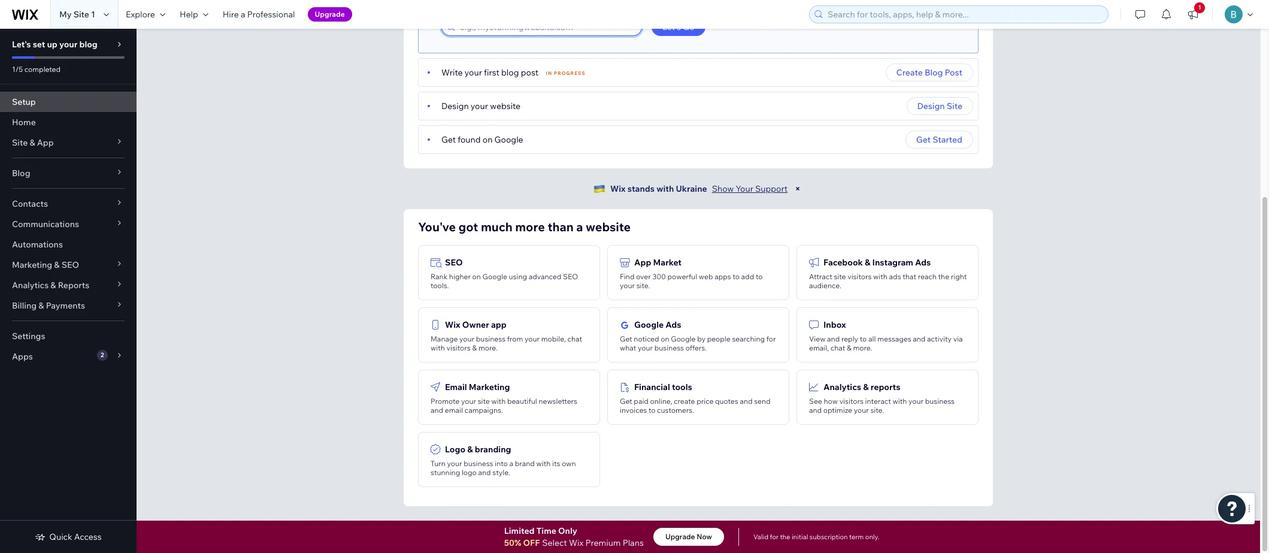 Task type: locate. For each thing, give the bounding box(es) containing it.
visitors for analytics
[[840, 397, 864, 406]]

let's go
[[663, 22, 695, 32]]

visitors down "owner"
[[447, 343, 471, 352]]

& up interact on the bottom
[[864, 382, 869, 393]]

people
[[707, 334, 731, 343]]

0 horizontal spatial 1
[[91, 9, 95, 20]]

upgrade for upgrade now
[[666, 532, 695, 541]]

on inside "get noticed on google by people searching for what your business offers."
[[661, 334, 670, 343]]

0 vertical spatial the
[[939, 272, 950, 281]]

visitors inside see how visitors interact with your business and optimize your site.
[[840, 397, 864, 406]]

how
[[824, 397, 838, 406]]

settings
[[12, 331, 45, 342]]

& down "owner"
[[472, 343, 477, 352]]

website right than on the left of the page
[[586, 219, 631, 234]]

get inside button
[[917, 134, 931, 145]]

and left "activity"
[[913, 334, 926, 343]]

noticed
[[634, 334, 659, 343]]

quotes
[[715, 397, 739, 406]]

with inside turn your business into a brand with its own stunning logo and style.
[[537, 459, 551, 468]]

& inside view and reply to all messages and activity via email, chat & more.
[[847, 343, 852, 352]]

0 vertical spatial visitors
[[848, 272, 872, 281]]

site. inside "find over 300 powerful web apps to add to your site."
[[637, 281, 650, 290]]

a right hire
[[241, 9, 245, 20]]

communications
[[12, 219, 79, 230]]

& for logo & branding
[[468, 444, 473, 455]]

0 horizontal spatial a
[[241, 9, 245, 20]]

for right valid on the bottom of the page
[[770, 533, 779, 541]]

analytics inside dropdown button
[[12, 280, 49, 291]]

with inside the attract site visitors with ads that reach the right audience.
[[874, 272, 888, 281]]

& for analytics & reports
[[864, 382, 869, 393]]

online,
[[651, 397, 673, 406]]

business inside see how visitors interact with your business and optimize your site.
[[926, 397, 955, 406]]

home
[[12, 117, 36, 128]]

1 vertical spatial site.
[[871, 406, 885, 415]]

and left email
[[431, 406, 444, 415]]

to right add
[[756, 272, 763, 281]]

help button
[[173, 0, 216, 29]]

app
[[37, 137, 54, 148], [635, 257, 652, 268]]

on for found
[[483, 134, 493, 145]]

only.
[[866, 533, 880, 541]]

app inside popup button
[[37, 137, 54, 148]]

2 horizontal spatial wix
[[611, 183, 626, 194]]

2 vertical spatial visitors
[[840, 397, 864, 406]]

1 vertical spatial the
[[780, 533, 791, 541]]

marketing down automations
[[12, 259, 52, 270]]

a right into at the left bottom of the page
[[510, 459, 514, 468]]

visitors inside the attract site visitors with ads that reach the right audience.
[[848, 272, 872, 281]]

seo inside popup button
[[62, 259, 79, 270]]

automations
[[12, 239, 63, 250]]

0 horizontal spatial marketing
[[12, 259, 52, 270]]

your left over
[[620, 281, 635, 290]]

seo
[[445, 257, 463, 268], [62, 259, 79, 270], [563, 272, 578, 281]]

wix left the stands
[[611, 183, 626, 194]]

0 horizontal spatial chat
[[568, 334, 583, 343]]

google inside rank higher on google using advanced seo tools.
[[483, 272, 507, 281]]

explore
[[126, 9, 155, 20]]

more. inside manage your business from your mobile, chat with visitors & more.
[[479, 343, 498, 352]]

let's left set
[[12, 39, 31, 50]]

with
[[657, 183, 674, 194], [874, 272, 888, 281], [431, 343, 445, 352], [492, 397, 506, 406], [893, 397, 907, 406], [537, 459, 551, 468]]

1 horizontal spatial site
[[73, 9, 89, 20]]

2 vertical spatial site
[[12, 137, 28, 148]]

own
[[562, 459, 576, 468]]

your inside "get noticed on google by people searching for what your business offers."
[[638, 343, 653, 352]]

with down facebook & instagram ads
[[874, 272, 888, 281]]

for
[[767, 334, 776, 343], [770, 533, 779, 541]]

let's left go
[[663, 22, 681, 32]]

website down first
[[490, 101, 521, 111]]

design down "write"
[[442, 101, 469, 111]]

site inside popup button
[[12, 137, 28, 148]]

blog button
[[0, 163, 137, 183]]

analytics for analytics & reports
[[824, 382, 862, 393]]

get left paid
[[620, 397, 633, 406]]

1 vertical spatial ads
[[666, 319, 682, 330]]

marketing
[[12, 259, 52, 270], [469, 382, 510, 393]]

marketing up promote your site with beautiful newsletters and email campaigns.
[[469, 382, 510, 393]]

1 design from the left
[[442, 101, 469, 111]]

and inside turn your business into a brand with its own stunning logo and style.
[[479, 468, 491, 477]]

0 vertical spatial blog
[[925, 67, 943, 78]]

2 horizontal spatial a
[[577, 219, 583, 234]]

and left "send"
[[740, 397, 753, 406]]

1 horizontal spatial site
[[834, 272, 846, 281]]

app up over
[[635, 257, 652, 268]]

your
[[59, 39, 77, 50], [465, 67, 482, 78], [471, 101, 488, 111], [620, 281, 635, 290], [460, 334, 475, 343], [525, 334, 540, 343], [638, 343, 653, 352], [461, 397, 476, 406], [909, 397, 924, 406], [854, 406, 869, 415], [447, 459, 462, 468]]

for right searching
[[767, 334, 776, 343]]

your down 'email marketing'
[[461, 397, 476, 406]]

google for found
[[495, 134, 524, 145]]

price
[[697, 397, 714, 406]]

2 horizontal spatial site
[[947, 101, 963, 111]]

let's inside button
[[663, 22, 681, 32]]

0 vertical spatial site
[[834, 272, 846, 281]]

design for design your website
[[442, 101, 469, 111]]

design for design site
[[918, 101, 945, 111]]

get inside get paid online, create price quotes and send invoices to customers.
[[620, 397, 633, 406]]

my
[[59, 9, 72, 20]]

ads up "get noticed on google by people searching for what your business offers."
[[666, 319, 682, 330]]

1/5 completed
[[12, 65, 61, 74]]

blog left post at right
[[925, 67, 943, 78]]

visitors down the facebook at the top right of page
[[848, 272, 872, 281]]

1 horizontal spatial analytics
[[824, 382, 862, 393]]

0 vertical spatial let's
[[663, 22, 681, 32]]

& up analytics & reports
[[54, 259, 60, 270]]

upgrade inside upgrade now button
[[666, 532, 695, 541]]

site down home
[[12, 137, 28, 148]]

0 horizontal spatial app
[[37, 137, 54, 148]]

1 horizontal spatial a
[[510, 459, 514, 468]]

& left reports
[[51, 280, 56, 291]]

let's go button
[[652, 18, 706, 36]]

site down the facebook at the top right of page
[[834, 272, 846, 281]]

1 vertical spatial let's
[[12, 39, 31, 50]]

site. inside see how visitors interact with your business and optimize your site.
[[871, 406, 885, 415]]

let's for let's go
[[663, 22, 681, 32]]

the left initial
[[780, 533, 791, 541]]

0 vertical spatial blog
[[79, 39, 98, 50]]

site. for market
[[637, 281, 650, 290]]

setup link
[[0, 92, 137, 112]]

limited
[[504, 526, 535, 536]]

site inside the attract site visitors with ads that reach the right audience.
[[834, 272, 846, 281]]

my site 1
[[59, 9, 95, 20]]

0 horizontal spatial website
[[490, 101, 521, 111]]

show
[[712, 183, 734, 194]]

1 vertical spatial blog
[[12, 168, 30, 179]]

1 horizontal spatial the
[[939, 272, 950, 281]]

get for get started
[[917, 134, 931, 145]]

to right 'invoices'
[[649, 406, 656, 415]]

1 vertical spatial visitors
[[447, 343, 471, 352]]

0 vertical spatial site.
[[637, 281, 650, 290]]

using
[[509, 272, 527, 281]]

0 horizontal spatial site
[[478, 397, 490, 406]]

and left how
[[810, 406, 822, 415]]

with right the stands
[[657, 183, 674, 194]]

more. left messages
[[854, 343, 873, 352]]

site down post at right
[[947, 101, 963, 111]]

get for get noticed on google by people searching for what your business offers.
[[620, 334, 633, 343]]

ads
[[890, 272, 902, 281]]

site
[[834, 272, 846, 281], [478, 397, 490, 406]]

blog right first
[[502, 67, 519, 78]]

site right my
[[73, 9, 89, 20]]

automations link
[[0, 234, 137, 255]]

contacts
[[12, 198, 48, 209]]

site for design
[[947, 101, 963, 111]]

activity
[[928, 334, 952, 343]]

design site
[[918, 101, 963, 111]]

upgrade inside upgrade button
[[315, 10, 345, 19]]

site. left "300"
[[637, 281, 650, 290]]

analytics up how
[[824, 382, 862, 393]]

1 vertical spatial wix
[[445, 319, 461, 330]]

hire a professional
[[223, 9, 295, 20]]

ads up reach
[[916, 257, 931, 268]]

0 vertical spatial for
[[767, 334, 776, 343]]

hire
[[223, 9, 239, 20]]

email marketing
[[445, 382, 510, 393]]

quick
[[49, 532, 72, 542]]

get left started
[[917, 134, 931, 145]]

1 horizontal spatial blog
[[502, 67, 519, 78]]

0 horizontal spatial seo
[[62, 259, 79, 270]]

1 vertical spatial site
[[478, 397, 490, 406]]

analytics for analytics & reports
[[12, 280, 49, 291]]

paid
[[634, 397, 649, 406]]

hire a professional link
[[216, 0, 302, 29]]

branding
[[475, 444, 511, 455]]

wix up the manage
[[445, 319, 461, 330]]

write
[[442, 67, 463, 78]]

site inside button
[[947, 101, 963, 111]]

create blog post button
[[886, 64, 974, 81]]

your down "owner"
[[460, 334, 475, 343]]

off
[[523, 538, 540, 548]]

0 vertical spatial website
[[490, 101, 521, 111]]

home link
[[0, 112, 137, 132]]

e.g., mystunningwebsite.com field
[[457, 19, 638, 35]]

a right than on the left of the page
[[577, 219, 583, 234]]

your down logo
[[447, 459, 462, 468]]

0 horizontal spatial ads
[[666, 319, 682, 330]]

0 vertical spatial upgrade
[[315, 10, 345, 19]]

1 horizontal spatial app
[[635, 257, 652, 268]]

let's for let's set up your blog
[[12, 39, 31, 50]]

newsletters
[[539, 397, 578, 406]]

let's inside sidebar element
[[12, 39, 31, 50]]

visitors down analytics & reports
[[840, 397, 864, 406]]

on right found
[[483, 134, 493, 145]]

get left found
[[442, 134, 456, 145]]

site for my
[[73, 9, 89, 20]]

2 vertical spatial wix
[[569, 538, 584, 548]]

chat right "mobile," on the left bottom of the page
[[568, 334, 583, 343]]

seo up higher
[[445, 257, 463, 268]]

1 vertical spatial marketing
[[469, 382, 510, 393]]

& right the facebook at the top right of page
[[865, 257, 871, 268]]

owner
[[462, 319, 489, 330]]

& inside dropdown button
[[51, 280, 56, 291]]

& down home
[[30, 137, 35, 148]]

site & app button
[[0, 132, 137, 153]]

site. down reports
[[871, 406, 885, 415]]

1 vertical spatial site
[[947, 101, 963, 111]]

site & app
[[12, 137, 54, 148]]

mobile,
[[542, 334, 566, 343]]

& right logo
[[468, 444, 473, 455]]

business inside "get noticed on google by people searching for what your business offers."
[[655, 343, 684, 352]]

1 horizontal spatial blog
[[925, 67, 943, 78]]

0 horizontal spatial on
[[473, 272, 481, 281]]

2 vertical spatial a
[[510, 459, 514, 468]]

marketing inside popup button
[[12, 259, 52, 270]]

on for noticed
[[661, 334, 670, 343]]

and inside see how visitors interact with your business and optimize your site.
[[810, 406, 822, 415]]

business inside manage your business from your mobile, chat with visitors & more.
[[476, 334, 506, 343]]

1 horizontal spatial website
[[586, 219, 631, 234]]

& right billing
[[39, 300, 44, 311]]

2 horizontal spatial on
[[661, 334, 670, 343]]

your up get found on google at left top
[[471, 101, 488, 111]]

0 horizontal spatial wix
[[445, 319, 461, 330]]

create blog post
[[897, 67, 963, 78]]

seo up the analytics & reports dropdown button
[[62, 259, 79, 270]]

email,
[[810, 343, 829, 352]]

get left the noticed
[[620, 334, 633, 343]]

on right higher
[[473, 272, 481, 281]]

0 horizontal spatial site.
[[637, 281, 650, 290]]

& left the all
[[847, 343, 852, 352]]

google left the by
[[671, 334, 696, 343]]

google left using
[[483, 272, 507, 281]]

with down reports
[[893, 397, 907, 406]]

0 horizontal spatial design
[[442, 101, 469, 111]]

0 vertical spatial site
[[73, 9, 89, 20]]

wix for wix owner app
[[445, 319, 461, 330]]

0 vertical spatial app
[[37, 137, 54, 148]]

1 horizontal spatial more.
[[854, 343, 873, 352]]

wix down only
[[569, 538, 584, 548]]

on down google ads
[[661, 334, 670, 343]]

with left beautiful
[[492, 397, 506, 406]]

0 vertical spatial marketing
[[12, 259, 52, 270]]

google inside "get noticed on google by people searching for what your business offers."
[[671, 334, 696, 343]]

app down home link
[[37, 137, 54, 148]]

logo
[[445, 444, 466, 455]]

with left its
[[537, 459, 551, 468]]

2 horizontal spatial seo
[[563, 272, 578, 281]]

with up promote
[[431, 343, 445, 352]]

1 vertical spatial on
[[473, 272, 481, 281]]

a inside hire a professional link
[[241, 9, 245, 20]]

google right found
[[495, 134, 524, 145]]

blog
[[925, 67, 943, 78], [12, 168, 30, 179]]

site down 'email marketing'
[[478, 397, 490, 406]]

0 horizontal spatial upgrade
[[315, 10, 345, 19]]

and right logo
[[479, 468, 491, 477]]

0 horizontal spatial site
[[12, 137, 28, 148]]

0 vertical spatial wix
[[611, 183, 626, 194]]

tools
[[672, 382, 693, 393]]

upgrade right professional
[[315, 10, 345, 19]]

a
[[241, 9, 245, 20], [577, 219, 583, 234], [510, 459, 514, 468]]

searching
[[733, 334, 765, 343]]

google for higher
[[483, 272, 507, 281]]

google
[[495, 134, 524, 145], [483, 272, 507, 281], [635, 319, 664, 330], [671, 334, 696, 343]]

analytics & reports
[[824, 382, 901, 393]]

wix stands with ukraine show your support
[[611, 183, 788, 194]]

1 horizontal spatial design
[[918, 101, 945, 111]]

your
[[736, 183, 754, 194]]

you've got much more than a website
[[418, 219, 631, 234]]

design down create blog post button
[[918, 101, 945, 111]]

your right up
[[59, 39, 77, 50]]

0 vertical spatial analytics
[[12, 280, 49, 291]]

inbox
[[824, 319, 846, 330]]

get inside "get noticed on google by people searching for what your business offers."
[[620, 334, 633, 343]]

0 horizontal spatial more.
[[479, 343, 498, 352]]

2 vertical spatial on
[[661, 334, 670, 343]]

blog down my site 1
[[79, 39, 98, 50]]

1 vertical spatial upgrade
[[666, 532, 695, 541]]

get
[[442, 134, 456, 145], [917, 134, 931, 145], [620, 334, 633, 343], [620, 397, 633, 406]]

2 more. from the left
[[854, 343, 873, 352]]

wix for wix stands with ukraine show your support
[[611, 183, 626, 194]]

the
[[939, 272, 950, 281], [780, 533, 791, 541]]

blog up contacts
[[12, 168, 30, 179]]

to
[[733, 272, 740, 281], [756, 272, 763, 281], [860, 334, 867, 343], [649, 406, 656, 415]]

the left right
[[939, 272, 950, 281]]

on inside rank higher on google using advanced seo tools.
[[473, 272, 481, 281]]

0 horizontal spatial blog
[[79, 39, 98, 50]]

valid for the initial subscription term only.
[[754, 533, 880, 541]]

chat inside view and reply to all messages and activity via email, chat & more.
[[831, 343, 846, 352]]

contacts button
[[0, 194, 137, 214]]

billing
[[12, 300, 37, 311]]

get paid online, create price quotes and send invoices to customers.
[[620, 397, 771, 415]]

1 horizontal spatial let's
[[663, 22, 681, 32]]

chat right email,
[[831, 343, 846, 352]]

Search for tools, apps, help & more... field
[[825, 6, 1105, 23]]

1 horizontal spatial marketing
[[469, 382, 510, 393]]

site inside promote your site with beautiful newsletters and email campaigns.
[[478, 397, 490, 406]]

0 vertical spatial on
[[483, 134, 493, 145]]

analytics up billing
[[12, 280, 49, 291]]

0 vertical spatial ads
[[916, 257, 931, 268]]

0 horizontal spatial analytics
[[12, 280, 49, 291]]

that
[[903, 272, 917, 281]]

reply
[[842, 334, 859, 343]]

1 horizontal spatial chat
[[831, 343, 846, 352]]

1 horizontal spatial on
[[483, 134, 493, 145]]

business
[[476, 334, 506, 343], [655, 343, 684, 352], [926, 397, 955, 406], [464, 459, 493, 468]]

1 horizontal spatial 1
[[1199, 4, 1202, 11]]

to left the all
[[860, 334, 867, 343]]

more. down 'app'
[[479, 343, 498, 352]]

on for higher
[[473, 272, 481, 281]]

0 vertical spatial a
[[241, 9, 245, 20]]

your inside promote your site with beautiful newsletters and email campaigns.
[[461, 397, 476, 406]]

upgrade left the now
[[666, 532, 695, 541]]

1 vertical spatial analytics
[[824, 382, 862, 393]]

1 more. from the left
[[479, 343, 498, 352]]

google up the noticed
[[635, 319, 664, 330]]

& for facebook & instagram ads
[[865, 257, 871, 268]]

analytics & reports button
[[0, 275, 137, 295]]

1 horizontal spatial upgrade
[[666, 532, 695, 541]]

design inside button
[[918, 101, 945, 111]]

& for site & app
[[30, 137, 35, 148]]

0 horizontal spatial let's
[[12, 39, 31, 50]]

1 vertical spatial for
[[770, 533, 779, 541]]

show your support button
[[712, 183, 788, 194]]

your right what
[[638, 343, 653, 352]]

2 design from the left
[[918, 101, 945, 111]]

seo right advanced
[[563, 272, 578, 281]]

0 horizontal spatial blog
[[12, 168, 30, 179]]

1 horizontal spatial wix
[[569, 538, 584, 548]]

business inside turn your business into a brand with its own stunning logo and style.
[[464, 459, 493, 468]]

1 horizontal spatial site.
[[871, 406, 885, 415]]

your right interact on the bottom
[[909, 397, 924, 406]]



Task type: vqa. For each thing, say whether or not it's contained in the screenshot.
See
yes



Task type: describe. For each thing, give the bounding box(es) containing it.
1 vertical spatial a
[[577, 219, 583, 234]]

higher
[[449, 272, 471, 281]]

term
[[850, 533, 864, 541]]

quick access button
[[35, 532, 102, 542]]

powerful
[[668, 272, 698, 281]]

visitors inside manage your business from your mobile, chat with visitors & more.
[[447, 343, 471, 352]]

marketing & seo button
[[0, 255, 137, 275]]

setup
[[12, 96, 36, 107]]

reports
[[871, 382, 901, 393]]

reach
[[918, 272, 937, 281]]

the inside the attract site visitors with ads that reach the right audience.
[[939, 272, 950, 281]]

rank higher on google using advanced seo tools.
[[431, 272, 578, 290]]

first
[[484, 67, 500, 78]]

1 vertical spatial blog
[[502, 67, 519, 78]]

financial
[[635, 382, 670, 393]]

what
[[620, 343, 637, 352]]

with inside promote your site with beautiful newsletters and email campaigns.
[[492, 397, 506, 406]]

sidebar element
[[0, 29, 137, 553]]

promote your site with beautiful newsletters and email campaigns.
[[431, 397, 578, 415]]

financial tools
[[635, 382, 693, 393]]

wix inside limited time only 50% off select wix premium plans
[[569, 538, 584, 548]]

1 horizontal spatial seo
[[445, 257, 463, 268]]

your right 'from'
[[525, 334, 540, 343]]

manage your business from your mobile, chat with visitors & more.
[[431, 334, 583, 352]]

your inside "find over 300 powerful web apps to add to your site."
[[620, 281, 635, 290]]

manage
[[431, 334, 458, 343]]

0 horizontal spatial the
[[780, 533, 791, 541]]

web
[[699, 272, 713, 281]]

blog inside button
[[925, 67, 943, 78]]

get found on google
[[442, 134, 524, 145]]

billing & payments button
[[0, 295, 137, 316]]

with inside see how visitors interact with your business and optimize your site.
[[893, 397, 907, 406]]

upgrade now button
[[654, 528, 724, 546]]

time
[[537, 526, 557, 536]]

style.
[[493, 468, 510, 477]]

your inside turn your business into a brand with its own stunning logo and style.
[[447, 459, 462, 468]]

attract
[[810, 272, 833, 281]]

your down analytics & reports
[[854, 406, 869, 415]]

post
[[521, 67, 539, 78]]

upgrade for upgrade
[[315, 10, 345, 19]]

turn your business into a brand with its own stunning logo and style.
[[431, 459, 576, 477]]

google for noticed
[[671, 334, 696, 343]]

than
[[548, 219, 574, 234]]

and down 'inbox'
[[828, 334, 840, 343]]

2
[[101, 351, 104, 359]]

add
[[742, 272, 755, 281]]

started
[[933, 134, 963, 145]]

offers.
[[686, 343, 707, 352]]

stunning
[[431, 468, 460, 477]]

market
[[653, 257, 682, 268]]

to inside get paid online, create price quotes and send invoices to customers.
[[649, 406, 656, 415]]

in
[[546, 70, 553, 76]]

& for billing & payments
[[39, 300, 44, 311]]

help
[[180, 9, 198, 20]]

set
[[33, 39, 45, 50]]

advanced
[[529, 272, 562, 281]]

1 vertical spatial app
[[635, 257, 652, 268]]

see
[[810, 397, 823, 406]]

upgrade now
[[666, 532, 713, 541]]

promote
[[431, 397, 460, 406]]

much
[[481, 219, 513, 234]]

app
[[491, 319, 507, 330]]

send
[[755, 397, 771, 406]]

over
[[636, 272, 651, 281]]

your left first
[[465, 67, 482, 78]]

chat inside manage your business from your mobile, chat with visitors & more.
[[568, 334, 583, 343]]

payments
[[46, 300, 85, 311]]

found
[[458, 134, 481, 145]]

beautiful
[[508, 397, 537, 406]]

1 vertical spatial website
[[586, 219, 631, 234]]

billing & payments
[[12, 300, 85, 311]]

& for analytics & reports
[[51, 280, 56, 291]]

via
[[954, 334, 963, 343]]

reports
[[58, 280, 89, 291]]

for inside "get noticed on google by people searching for what your business offers."
[[767, 334, 776, 343]]

with inside manage your business from your mobile, chat with visitors & more.
[[431, 343, 445, 352]]

a inside turn your business into a brand with its own stunning logo and style.
[[510, 459, 514, 468]]

blog inside dropdown button
[[12, 168, 30, 179]]

interact
[[866, 397, 892, 406]]

access
[[74, 532, 102, 542]]

wix owner app
[[445, 319, 507, 330]]

go
[[683, 22, 695, 32]]

facebook
[[824, 257, 863, 268]]

from
[[507, 334, 523, 343]]

only
[[558, 526, 578, 536]]

write your first blog post
[[442, 67, 539, 78]]

view and reply to all messages and activity via email, chat & more.
[[810, 334, 963, 352]]

site. for &
[[871, 406, 885, 415]]

to inside view and reply to all messages and activity via email, chat & more.
[[860, 334, 867, 343]]

premium
[[586, 538, 621, 548]]

upgrade button
[[308, 7, 352, 22]]

more
[[515, 219, 545, 234]]

more. inside view and reply to all messages and activity via email, chat & more.
[[854, 343, 873, 352]]

seo inside rank higher on google using advanced seo tools.
[[563, 272, 578, 281]]

facebook & instagram ads
[[824, 257, 931, 268]]

messages
[[878, 334, 912, 343]]

to left add
[[733, 272, 740, 281]]

get for get paid online, create price quotes and send invoices to customers.
[[620, 397, 633, 406]]

valid
[[754, 533, 769, 541]]

get for get found on google
[[442, 134, 456, 145]]

and inside promote your site with beautiful newsletters and email campaigns.
[[431, 406, 444, 415]]

1 inside 1 button
[[1199, 4, 1202, 11]]

& for marketing & seo
[[54, 259, 60, 270]]

& inside manage your business from your mobile, chat with visitors & more.
[[472, 343, 477, 352]]

50%
[[504, 538, 522, 548]]

settings link
[[0, 326, 137, 346]]

and inside get paid online, create price quotes and send invoices to customers.
[[740, 397, 753, 406]]

1 horizontal spatial ads
[[916, 257, 931, 268]]

marketing & seo
[[12, 259, 79, 270]]

blog inside sidebar element
[[79, 39, 98, 50]]

your inside sidebar element
[[59, 39, 77, 50]]

1 button
[[1181, 0, 1207, 29]]

tools.
[[431, 281, 449, 290]]

300
[[653, 272, 666, 281]]

logo
[[462, 468, 477, 477]]

support
[[756, 183, 788, 194]]

initial
[[792, 533, 809, 541]]

optimize
[[824, 406, 853, 415]]

create
[[674, 397, 695, 406]]

by
[[698, 334, 706, 343]]

design site button
[[907, 97, 974, 115]]

visitors for facebook
[[848, 272, 872, 281]]

subscription
[[810, 533, 848, 541]]



